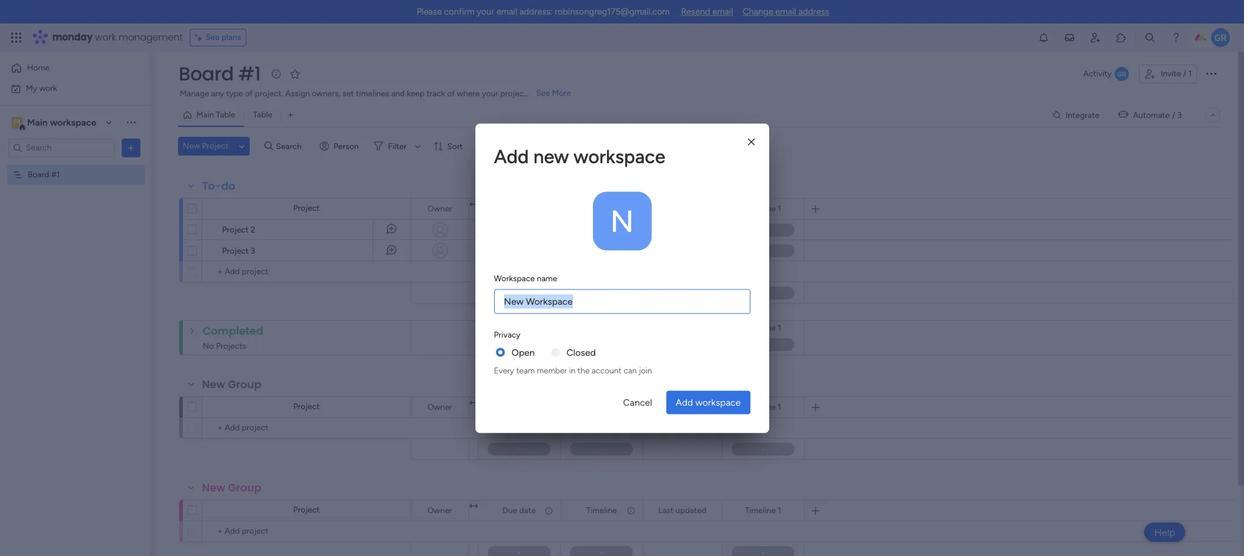 Task type: vqa. For each thing, say whether or not it's contained in the screenshot.
add
yes



Task type: describe. For each thing, give the bounding box(es) containing it.
team
[[516, 366, 535, 376]]

open button
[[512, 346, 535, 360]]

main table button
[[178, 106, 244, 125]]

new group field for timeline 1
[[199, 377, 264, 393]]

workspace image containing n
[[593, 192, 652, 250]]

see plans button
[[190, 29, 246, 46]]

activity
[[1084, 69, 1112, 79]]

my work
[[26, 83, 57, 93]]

track
[[427, 89, 445, 99]]

new for timeline 1
[[202, 377, 225, 392]]

table inside button
[[216, 110, 235, 120]]

main workspace
[[27, 117, 96, 128]]

group for owner
[[228, 481, 261, 496]]

board inside list box
[[28, 170, 49, 180]]

see more
[[536, 88, 571, 98]]

closed
[[567, 347, 596, 358]]

owners,
[[312, 89, 341, 99]]

sort button
[[429, 137, 470, 156]]

project 2
[[222, 225, 255, 235]]

privacy
[[494, 330, 521, 340]]

help image
[[1171, 32, 1182, 44]]

column information image
[[544, 506, 554, 516]]

updated for 1st last updated field from the bottom
[[676, 506, 707, 516]]

new group for owner
[[202, 481, 261, 496]]

workspace name heading
[[494, 272, 557, 285]]

new project
[[183, 141, 229, 151]]

completed
[[203, 324, 263, 339]]

1 horizontal spatial board
[[179, 61, 234, 87]]

main for main workspace
[[27, 117, 48, 128]]

add to favorites image
[[289, 68, 301, 80]]

0 vertical spatial your
[[477, 6, 495, 17]]

work for monday
[[95, 31, 116, 44]]

activity button
[[1079, 65, 1135, 83]]

Search in workspace field
[[25, 141, 98, 155]]

new for owner
[[202, 481, 225, 496]]

privacy element
[[494, 346, 750, 377]]

robinsongreg175@gmail.com
[[555, 6, 670, 17]]

confirm
[[444, 6, 475, 17]]

set
[[343, 89, 354, 99]]

monday
[[52, 31, 93, 44]]

0 vertical spatial 3
[[1178, 110, 1182, 120]]

please
[[417, 6, 442, 17]]

type
[[226, 89, 243, 99]]

notifications image
[[1038, 32, 1050, 44]]

0 horizontal spatial 3
[[251, 246, 255, 256]]

email for resend email
[[713, 6, 734, 17]]

last updated for 1st last updated field from the bottom
[[658, 506, 707, 516]]

help button
[[1145, 523, 1186, 543]]

hide button
[[474, 137, 517, 156]]

m
[[14, 117, 21, 127]]

cancel
[[623, 397, 652, 408]]

new inside button
[[183, 141, 200, 151]]

monday work management
[[52, 31, 183, 44]]

open
[[512, 347, 535, 358]]

1 column information image from the top
[[627, 204, 636, 214]]

invite
[[1161, 69, 1182, 79]]

n
[[610, 203, 634, 239]]

table button
[[244, 106, 281, 125]]

filter
[[388, 141, 407, 151]]

address:
[[520, 6, 553, 17]]

To-do field
[[199, 179, 238, 194]]

automate / 3
[[1133, 110, 1182, 120]]

table inside 'button'
[[253, 110, 272, 120]]

please confirm your email address: robinsongreg175@gmail.com
[[417, 6, 670, 17]]

add new workspace
[[494, 145, 666, 168]]

/ for 3
[[1173, 110, 1176, 120]]

change email address
[[743, 6, 830, 17]]

timeline field for third column information image from the bottom of the page
[[583, 203, 620, 215]]

my work button
[[7, 79, 126, 98]]

cancel button
[[614, 391, 662, 414]]

account
[[592, 366, 622, 376]]

1 v2 expand column image from the top
[[470, 200, 478, 210]]

2
[[251, 225, 255, 235]]

2 timeline 1 field from the top
[[742, 322, 784, 335]]

member
[[537, 366, 567, 376]]

change email address link
[[743, 6, 830, 17]]

new group for timeline 1
[[202, 377, 261, 392]]

timeline 1 for third timeline 1 field from the top
[[745, 402, 782, 412]]

2 of from the left
[[447, 89, 455, 99]]

to-do
[[202, 179, 235, 193]]

more
[[552, 88, 571, 98]]

do
[[221, 179, 235, 193]]

new project button
[[178, 137, 233, 156]]

v2 expand column image
[[470, 502, 478, 512]]

timeline for second timeline 1 field from the top of the page
[[745, 323, 776, 333]]

stands.
[[529, 89, 555, 99]]

join
[[639, 366, 652, 376]]

can
[[624, 366, 637, 376]]

help
[[1155, 527, 1176, 539]]

owner for 1st 'owner' field from the top
[[428, 204, 452, 214]]

project
[[500, 89, 527, 99]]

any
[[211, 89, 224, 99]]

project inside button
[[202, 141, 229, 151]]

2 v2 expand column image from the top
[[470, 399, 478, 409]]

resend email
[[681, 6, 734, 17]]

timeline for 4th timeline 1 field
[[745, 506, 776, 516]]

#1 inside board #1 list box
[[51, 170, 60, 180]]

2 due from the top
[[503, 506, 517, 516]]

every
[[494, 366, 514, 376]]

1 inside button
[[1189, 69, 1192, 79]]

every team member in the account can join
[[494, 366, 652, 376]]

1 vertical spatial your
[[482, 89, 498, 99]]

home button
[[7, 59, 126, 78]]

see more link
[[535, 88, 572, 99]]

2 due date from the top
[[503, 506, 536, 516]]

workspace image containing m
[[11, 116, 23, 129]]

autopilot image
[[1119, 107, 1129, 122]]

greg robinson image
[[1212, 28, 1231, 47]]



Task type: locate. For each thing, give the bounding box(es) containing it.
timeline for fourth timeline 1 field from the bottom of the page
[[745, 204, 776, 214]]

/ inside button
[[1184, 69, 1187, 79]]

Board #1 field
[[176, 61, 264, 87]]

1 vertical spatial updated
[[676, 506, 707, 516]]

1 last updated from the top
[[658, 402, 707, 412]]

1 vertical spatial #1
[[51, 170, 60, 180]]

1 vertical spatial workspace image
[[593, 192, 652, 250]]

workspace image
[[11, 116, 23, 129], [593, 192, 652, 250]]

0 vertical spatial #1
[[238, 61, 261, 87]]

1 vertical spatial owner
[[428, 402, 452, 412]]

board
[[179, 61, 234, 87], [28, 170, 49, 180]]

1 new group field from the top
[[199, 377, 264, 393]]

n button
[[593, 192, 652, 250]]

new group
[[202, 377, 261, 392], [202, 481, 261, 496]]

3 column information image from the top
[[627, 506, 636, 516]]

v2 search image
[[264, 140, 273, 153]]

2 group from the top
[[228, 481, 261, 496]]

add workspace button
[[667, 391, 750, 414]]

0 vertical spatial due
[[503, 323, 517, 333]]

arrow down image
[[411, 139, 425, 153]]

1 vertical spatial owner field
[[425, 401, 455, 414]]

resend
[[681, 6, 711, 17]]

2 new group from the top
[[202, 481, 261, 496]]

add inside heading
[[494, 145, 529, 168]]

1 horizontal spatial /
[[1184, 69, 1187, 79]]

/ for 1
[[1184, 69, 1187, 79]]

Search field
[[273, 138, 308, 155]]

#1
[[238, 61, 261, 87], [51, 170, 60, 180]]

add for add new workspace
[[494, 145, 529, 168]]

email right resend
[[713, 6, 734, 17]]

main table
[[196, 110, 235, 120]]

1 for 4th timeline 1 field
[[778, 506, 782, 516]]

keep
[[407, 89, 425, 99]]

2 owner field from the top
[[425, 401, 455, 414]]

due date field up open
[[500, 322, 539, 335]]

see for see more
[[536, 88, 550, 98]]

board #1 list box
[[0, 162, 150, 343]]

table
[[216, 110, 235, 120], [253, 110, 272, 120]]

due date left column information icon
[[503, 506, 536, 516]]

0 vertical spatial owner field
[[425, 203, 455, 215]]

timeline 1 for 4th timeline 1 field
[[745, 506, 782, 516]]

1 vertical spatial board #1
[[28, 170, 60, 180]]

2 last updated field from the top
[[655, 505, 710, 518]]

project.
[[255, 89, 283, 99]]

/ right the automate
[[1173, 110, 1176, 120]]

email left address:
[[497, 6, 518, 17]]

0 vertical spatial work
[[95, 31, 116, 44]]

2 last updated from the top
[[658, 506, 707, 516]]

#1 up type
[[238, 61, 261, 87]]

1 horizontal spatial see
[[536, 88, 550, 98]]

0 vertical spatial board #1
[[179, 61, 261, 87]]

2 column information image from the top
[[627, 403, 636, 412]]

name
[[537, 273, 557, 283]]

invite / 1
[[1161, 69, 1192, 79]]

due date field left column information icon
[[500, 505, 539, 518]]

1 vertical spatial timeline field
[[583, 505, 620, 518]]

0 vertical spatial workspace
[[50, 117, 96, 128]]

of right type
[[245, 89, 253, 99]]

owner for 1st 'owner' field from the bottom of the page
[[428, 506, 452, 516]]

/
[[1184, 69, 1187, 79], [1173, 110, 1176, 120]]

filter button
[[369, 137, 425, 156]]

email
[[497, 6, 518, 17], [713, 6, 734, 17], [776, 6, 797, 17]]

0 vertical spatial last updated field
[[655, 401, 710, 414]]

1 horizontal spatial table
[[253, 110, 272, 120]]

resend email link
[[681, 6, 734, 17]]

of right "track"
[[447, 89, 455, 99]]

2 last from the top
[[658, 506, 674, 516]]

0 horizontal spatial main
[[27, 117, 48, 128]]

1 vertical spatial work
[[39, 83, 57, 93]]

0 vertical spatial board
[[179, 61, 234, 87]]

0 vertical spatial new
[[183, 141, 200, 151]]

plans
[[222, 32, 241, 42]]

1 table from the left
[[216, 110, 235, 120]]

owner for second 'owner' field from the top
[[428, 402, 452, 412]]

person button
[[315, 137, 366, 156]]

1 vertical spatial new
[[202, 377, 225, 392]]

new group field for owner
[[199, 481, 264, 496]]

1 horizontal spatial of
[[447, 89, 455, 99]]

see for see plans
[[206, 32, 220, 42]]

date
[[520, 323, 536, 333], [520, 506, 536, 516]]

1 vertical spatial 3
[[251, 246, 255, 256]]

1 owner field from the top
[[425, 203, 455, 215]]

select product image
[[11, 32, 22, 44]]

automate
[[1133, 110, 1170, 120]]

1 vertical spatial due date field
[[500, 505, 539, 518]]

address
[[799, 6, 830, 17]]

2 vertical spatial owner
[[428, 506, 452, 516]]

1 vertical spatial group
[[228, 481, 261, 496]]

timeline for third timeline 1 field from the top
[[745, 402, 776, 412]]

1 horizontal spatial #1
[[238, 61, 261, 87]]

Workspace name field
[[494, 289, 750, 314]]

table down any
[[216, 110, 235, 120]]

1 vertical spatial workspace
[[574, 145, 666, 168]]

0 horizontal spatial /
[[1173, 110, 1176, 120]]

0 vertical spatial date
[[520, 323, 536, 333]]

1 timeline 1 from the top
[[745, 204, 782, 214]]

collapse board header image
[[1209, 111, 1218, 120]]

1 vertical spatial due date
[[503, 506, 536, 516]]

Completed field
[[200, 324, 266, 339]]

main for main table
[[196, 110, 214, 120]]

timeline field down the add new workspace heading
[[583, 203, 620, 215]]

group for timeline 1
[[228, 377, 261, 392]]

1 last from the top
[[658, 402, 674, 412]]

0 vertical spatial group
[[228, 377, 261, 392]]

last for 1st last updated field from the bottom
[[658, 506, 674, 516]]

due date
[[503, 323, 536, 333], [503, 506, 536, 516]]

2 email from the left
[[713, 6, 734, 17]]

timeline
[[586, 204, 617, 214], [745, 204, 776, 214], [745, 323, 776, 333], [745, 402, 776, 412], [586, 506, 617, 516], [745, 506, 776, 516]]

workspace for main workspace
[[50, 117, 96, 128]]

see left plans
[[206, 32, 220, 42]]

1 vertical spatial last updated field
[[655, 505, 710, 518]]

3 down 2 on the left of the page
[[251, 246, 255, 256]]

1 vertical spatial date
[[520, 506, 536, 516]]

2 timeline field from the top
[[583, 505, 620, 518]]

see left the more
[[536, 88, 550, 98]]

0 vertical spatial due date field
[[500, 322, 539, 335]]

1 vertical spatial last
[[658, 506, 674, 516]]

timeline 1 for second timeline 1 field from the top of the page
[[745, 323, 782, 333]]

0 vertical spatial new group field
[[199, 377, 264, 393]]

2 vertical spatial new
[[202, 481, 225, 496]]

last for second last updated field from the bottom
[[658, 402, 674, 412]]

2 date from the top
[[520, 506, 536, 516]]

add right cancel
[[676, 397, 693, 408]]

see plans
[[206, 32, 241, 42]]

workspace name
[[494, 273, 557, 283]]

workspace selection element
[[11, 116, 98, 131]]

invite members image
[[1090, 32, 1102, 44]]

1 updated from the top
[[676, 402, 707, 412]]

Due date field
[[500, 322, 539, 335], [500, 505, 539, 518]]

column information image
[[627, 204, 636, 214], [627, 403, 636, 412], [627, 506, 636, 516]]

1 horizontal spatial board #1
[[179, 61, 261, 87]]

1 for third timeline 1 field from the top
[[778, 402, 782, 412]]

workspace inside button
[[696, 397, 741, 408]]

1 group from the top
[[228, 377, 261, 392]]

2 vertical spatial column information image
[[627, 506, 636, 516]]

2 updated from the top
[[676, 506, 707, 516]]

work right "my"
[[39, 83, 57, 93]]

apps image
[[1116, 32, 1128, 44]]

1 owner from the top
[[428, 204, 452, 214]]

0 horizontal spatial email
[[497, 6, 518, 17]]

0 vertical spatial workspace image
[[11, 116, 23, 129]]

person
[[334, 141, 359, 151]]

home
[[27, 63, 50, 73]]

2 timeline 1 from the top
[[745, 323, 782, 333]]

email for change email address
[[776, 6, 797, 17]]

board #1
[[179, 61, 261, 87], [28, 170, 60, 180]]

0 vertical spatial last
[[658, 402, 674, 412]]

0 horizontal spatial workspace image
[[11, 116, 23, 129]]

table down project.
[[253, 110, 272, 120]]

closed button
[[567, 346, 596, 360]]

privacy heading
[[494, 329, 521, 341]]

4 timeline 1 from the top
[[745, 506, 782, 516]]

new
[[534, 145, 569, 168]]

inbox image
[[1064, 32, 1076, 44]]

0 horizontal spatial add
[[494, 145, 529, 168]]

Timeline field
[[583, 203, 620, 215], [583, 505, 620, 518]]

close image
[[748, 138, 755, 147]]

work right monday
[[95, 31, 116, 44]]

0 vertical spatial updated
[[676, 402, 707, 412]]

0 vertical spatial add
[[494, 145, 529, 168]]

2 new group field from the top
[[199, 481, 264, 496]]

1 for second timeline 1 field from the top of the page
[[778, 323, 782, 333]]

add inside button
[[676, 397, 693, 408]]

1 vertical spatial /
[[1173, 110, 1176, 120]]

2 table from the left
[[253, 110, 272, 120]]

1 last updated field from the top
[[655, 401, 710, 414]]

last
[[658, 402, 674, 412], [658, 506, 674, 516]]

1 vertical spatial see
[[536, 88, 550, 98]]

owner
[[428, 204, 452, 214], [428, 402, 452, 412], [428, 506, 452, 516]]

my
[[26, 83, 37, 93]]

timeline field right column information icon
[[583, 505, 620, 518]]

0 vertical spatial last updated
[[658, 402, 707, 412]]

1 vertical spatial column information image
[[627, 403, 636, 412]]

1 horizontal spatial main
[[196, 110, 214, 120]]

date left column information icon
[[520, 506, 536, 516]]

Timeline 1 field
[[742, 203, 784, 215], [742, 322, 784, 335], [742, 401, 784, 414], [742, 505, 784, 518]]

Owner field
[[425, 203, 455, 215], [425, 401, 455, 414], [425, 505, 455, 518]]

1 horizontal spatial workspace
[[574, 145, 666, 168]]

0 horizontal spatial of
[[245, 89, 253, 99]]

1 vertical spatial v2 expand column image
[[470, 399, 478, 409]]

main right m
[[27, 117, 48, 128]]

due date up open
[[503, 323, 536, 333]]

board down search in workspace field
[[28, 170, 49, 180]]

see
[[206, 32, 220, 42], [536, 88, 550, 98]]

Last updated field
[[655, 401, 710, 414], [655, 505, 710, 518]]

your
[[477, 6, 495, 17], [482, 89, 498, 99]]

hide
[[492, 141, 510, 151]]

2 owner from the top
[[428, 402, 452, 412]]

timeline 1 for fourth timeline 1 field from the bottom of the page
[[745, 204, 782, 214]]

3 owner field from the top
[[425, 505, 455, 518]]

1 vertical spatial last updated
[[658, 506, 707, 516]]

timelines
[[356, 89, 389, 99]]

group
[[228, 377, 261, 392], [228, 481, 261, 496]]

0 vertical spatial due date
[[503, 323, 536, 333]]

show board description image
[[269, 68, 283, 80]]

1 of from the left
[[245, 89, 253, 99]]

timeline field for third column information image from the top of the page
[[583, 505, 620, 518]]

New Group field
[[199, 377, 264, 393], [199, 481, 264, 496]]

1 due date field from the top
[[500, 322, 539, 335]]

2 vertical spatial owner field
[[425, 505, 455, 518]]

board up any
[[179, 61, 234, 87]]

1 timeline 1 field from the top
[[742, 203, 784, 215]]

integrate
[[1066, 110, 1100, 120]]

1 vertical spatial board
[[28, 170, 49, 180]]

add for add workspace
[[676, 397, 693, 408]]

1 horizontal spatial workspace image
[[593, 192, 652, 250]]

sort
[[447, 141, 463, 151]]

0 vertical spatial /
[[1184, 69, 1187, 79]]

timeline 1
[[745, 204, 782, 214], [745, 323, 782, 333], [745, 402, 782, 412], [745, 506, 782, 516]]

0 horizontal spatial work
[[39, 83, 57, 93]]

option
[[0, 164, 150, 166]]

add view image
[[288, 111, 293, 120]]

0 vertical spatial column information image
[[627, 204, 636, 214]]

add workspace
[[676, 397, 741, 408]]

project 3
[[222, 246, 255, 256]]

to-
[[202, 179, 221, 193]]

3 email from the left
[[776, 6, 797, 17]]

#1 down search in workspace field
[[51, 170, 60, 180]]

add new workspace heading
[[494, 142, 750, 170]]

1 horizontal spatial work
[[95, 31, 116, 44]]

search everything image
[[1145, 32, 1156, 44]]

1 vertical spatial due
[[503, 506, 517, 516]]

your right where
[[482, 89, 498, 99]]

0 vertical spatial owner
[[428, 204, 452, 214]]

and
[[391, 89, 405, 99]]

last updated for second last updated field from the bottom
[[658, 402, 707, 412]]

board #1 inside list box
[[28, 170, 60, 180]]

due
[[503, 323, 517, 333], [503, 506, 517, 516]]

4 timeline 1 field from the top
[[742, 505, 784, 518]]

angle down image
[[239, 142, 245, 151]]

1 vertical spatial add
[[676, 397, 693, 408]]

change
[[743, 6, 774, 17]]

1 new group from the top
[[202, 377, 261, 392]]

1 horizontal spatial email
[[713, 6, 734, 17]]

management
[[119, 31, 183, 44]]

add
[[494, 145, 529, 168], [676, 397, 693, 408]]

the
[[578, 366, 590, 376]]

main inside the workspace selection element
[[27, 117, 48, 128]]

1 vertical spatial new group
[[202, 481, 261, 496]]

3 owner from the top
[[428, 506, 452, 516]]

updated for second last updated field from the bottom
[[676, 402, 707, 412]]

1 email from the left
[[497, 6, 518, 17]]

due up open
[[503, 323, 517, 333]]

your right the confirm
[[477, 6, 495, 17]]

/ right invite
[[1184, 69, 1187, 79]]

0 horizontal spatial #1
[[51, 170, 60, 180]]

1 horizontal spatial add
[[676, 397, 693, 408]]

work for my
[[39, 83, 57, 93]]

0 horizontal spatial board #1
[[28, 170, 60, 180]]

work inside button
[[39, 83, 57, 93]]

add left new
[[494, 145, 529, 168]]

0 vertical spatial new group
[[202, 377, 261, 392]]

1 horizontal spatial 3
[[1178, 110, 1182, 120]]

0 horizontal spatial see
[[206, 32, 220, 42]]

0 vertical spatial v2 expand column image
[[470, 200, 478, 210]]

3 timeline 1 field from the top
[[742, 401, 784, 414]]

1 date from the top
[[520, 323, 536, 333]]

main
[[196, 110, 214, 120], [27, 117, 48, 128]]

workspace for add workspace
[[696, 397, 741, 408]]

manage
[[180, 89, 209, 99]]

3 timeline 1 from the top
[[745, 402, 782, 412]]

date up open
[[520, 323, 536, 333]]

0 horizontal spatial table
[[216, 110, 235, 120]]

2 vertical spatial workspace
[[696, 397, 741, 408]]

2 horizontal spatial email
[[776, 6, 797, 17]]

1 for fourth timeline 1 field from the bottom of the page
[[778, 204, 782, 214]]

assign
[[285, 89, 310, 99]]

0 horizontal spatial board
[[28, 170, 49, 180]]

main down the manage
[[196, 110, 214, 120]]

1 due date from the top
[[503, 323, 536, 333]]

new
[[183, 141, 200, 151], [202, 377, 225, 392], [202, 481, 225, 496]]

email right change
[[776, 6, 797, 17]]

main inside button
[[196, 110, 214, 120]]

board #1 down search in workspace field
[[28, 170, 60, 180]]

workspace inside heading
[[574, 145, 666, 168]]

dapulse integrations image
[[1053, 111, 1061, 120]]

board #1 up any
[[179, 61, 261, 87]]

workspace
[[50, 117, 96, 128], [574, 145, 666, 168], [696, 397, 741, 408]]

0 vertical spatial timeline field
[[583, 203, 620, 215]]

in
[[569, 366, 576, 376]]

0 vertical spatial see
[[206, 32, 220, 42]]

see inside button
[[206, 32, 220, 42]]

1 due from the top
[[503, 323, 517, 333]]

3 right the automate
[[1178, 110, 1182, 120]]

manage any type of project. assign owners, set timelines and keep track of where your project stands.
[[180, 89, 555, 99]]

2 due date field from the top
[[500, 505, 539, 518]]

2 horizontal spatial workspace
[[696, 397, 741, 408]]

workspace
[[494, 273, 535, 283]]

invite / 1 button
[[1139, 65, 1198, 83]]

1 timeline field from the top
[[583, 203, 620, 215]]

v2 expand column image
[[470, 200, 478, 210], [470, 399, 478, 409]]

1 vertical spatial new group field
[[199, 481, 264, 496]]

project
[[202, 141, 229, 151], [293, 203, 320, 213], [222, 225, 249, 235], [222, 246, 249, 256], [293, 402, 320, 412], [293, 506, 320, 516]]

due right v2 expand column image
[[503, 506, 517, 516]]

where
[[457, 89, 480, 99]]

0 horizontal spatial workspace
[[50, 117, 96, 128]]



